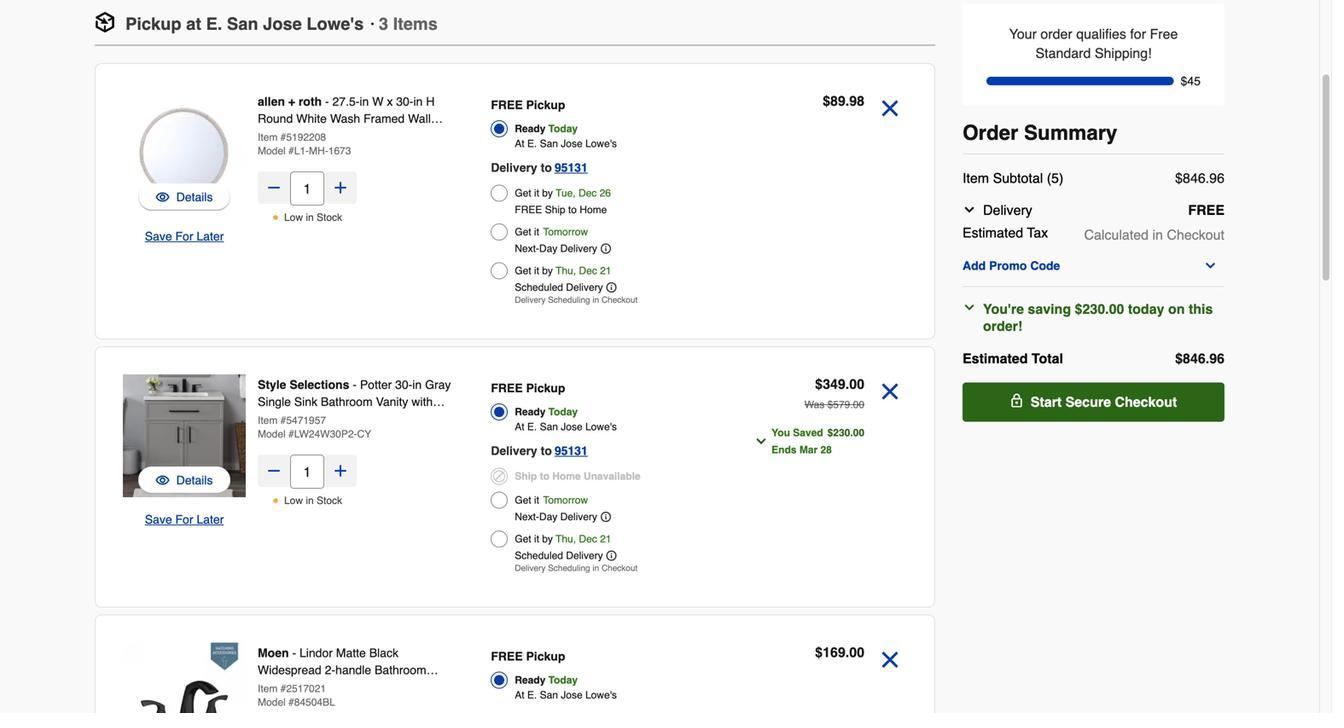 Task type: describe. For each thing, give the bounding box(es) containing it.
3 items
[[379, 14, 438, 34]]

$ inside you saved $ 230 .00 ends mar 28
[[828, 427, 833, 439]]

save for later button for potter 30-in gray single sink bathroom vanity with white cultured marble top
[[145, 511, 224, 528]]

matte
[[336, 647, 366, 660]]

at e. san jose lowe's for 27.5-in w x 30-in h round white wash framed wall mirror
[[515, 138, 617, 150]]

item #5192208 model #l1-mh-1673
[[258, 131, 351, 157]]

low in stock for wash
[[284, 212, 342, 224]]

allen + roth -
[[258, 95, 332, 108]]

$ 349 .00 was $ 579 .00
[[805, 376, 865, 411]]

scheduled delivery for potter 30-in gray single sink bathroom vanity with white cultured marble top
[[515, 550, 603, 562]]

ship to home unavailable
[[515, 471, 641, 483]]

model inside item #5471957 model #lw24w30p2-cy
[[258, 429, 286, 440]]

you're saving  $230.00  today on this order! link
[[963, 301, 1218, 335]]

day for potter 30-in gray single sink bathroom vanity with white cultured marble top
[[539, 511, 558, 523]]

0 vertical spatial home
[[580, 204, 607, 216]]

2 vertical spatial -
[[292, 647, 296, 660]]

mh-
[[309, 145, 328, 157]]

quickview image for potter 30-in gray single sink bathroom vanity with white cultured marble top
[[156, 472, 170, 489]]

estimated total
[[963, 351, 1064, 366]]

3 it from the top
[[534, 265, 539, 277]]

#l1-
[[289, 145, 309, 157]]

start secure checkout
[[1031, 394, 1177, 410]]

0 vertical spatial bullet image
[[371, 22, 374, 26]]

wall
[[408, 112, 431, 125]]

. for estimated total
[[1206, 351, 1210, 366]]

white inside 27.5-in w x 30-in h round white wash framed wall mirror
[[296, 112, 327, 125]]

item #5471957 model #lw24w30p2-cy
[[258, 415, 371, 440]]

with inside the lindor matte black widespread 2-handle bathroom sink faucet with drain
[[324, 681, 345, 694]]

style selections -
[[258, 378, 360, 392]]

later for 27.5-in w x 30-in h round white wash framed wall mirror
[[197, 230, 224, 243]]

potter 30-in gray single sink bathroom vanity with white cultured marble top
[[258, 378, 451, 426]]

standard
[[1036, 45, 1091, 61]]

free pickup for 27.5-in w x 30-in h round white wash framed wall mirror
[[491, 98, 565, 112]]

230
[[833, 427, 850, 439]]

1 vertical spatial ship
[[515, 471, 537, 483]]

delivery scheduling in checkout for 27.5-in w x 30-in h round white wash framed wall mirror
[[515, 295, 638, 305]]

add
[[963, 259, 986, 273]]

3 ready from the top
[[515, 675, 546, 687]]

dec for 27.5-in w x 30-in h round white wash framed wall mirror
[[579, 265, 597, 277]]

top
[[380, 412, 399, 426]]

scheduled delivery for 27.5-in w x 30-in h round white wash framed wall mirror
[[515, 282, 603, 294]]

stock for cultured
[[317, 495, 342, 507]]

at for potter 30-in gray single sink bathroom vanity with white cultured marble top
[[515, 421, 525, 433]]

faucet
[[284, 681, 321, 694]]

option group for 27.5-in w x 30-in h round white wash framed wall mirror
[[491, 93, 728, 310]]

30- inside the potter 30-in gray single sink bathroom vanity with white cultured marble top
[[395, 378, 413, 392]]

0 vertical spatial chevron down image
[[963, 203, 977, 217]]

at for 27.5-in w x 30-in h round white wash framed wall mirror
[[515, 138, 525, 150]]

3 at from the top
[[515, 690, 525, 702]]

save for later button for 27.5-in w x 30-in h round white wash framed wall mirror
[[145, 228, 224, 245]]

wash
[[330, 112, 360, 125]]

tax
[[1027, 225, 1048, 241]]

calculated in checkout
[[1084, 227, 1225, 243]]

next- for 27.5-in w x 30-in h round white wash framed wall mirror
[[515, 243, 539, 255]]

to up ship to home unavailable
[[541, 444, 552, 458]]

bullet image
[[272, 214, 279, 221]]

ready for potter 30-in gray single sink bathroom vanity with white cultured marble top
[[515, 406, 546, 418]]

framed
[[364, 112, 405, 125]]

item #2517021 model #84504bl
[[258, 683, 335, 709]]

single
[[258, 395, 291, 409]]

4 it from the top
[[534, 495, 539, 507]]

minus image
[[265, 179, 283, 196]]

start
[[1031, 394, 1062, 410]]

saved
[[793, 427, 823, 439]]

order!
[[983, 318, 1023, 334]]

delivery scheduling in checkout for potter 30-in gray single sink bathroom vanity with white cultured marble top
[[515, 564, 638, 574]]

item for item subtotal (5)
[[963, 170, 989, 186]]

846 for estimated total
[[1183, 351, 1206, 366]]

2-
[[325, 664, 336, 677]]

item for item #5192208 model #l1-mh-1673
[[258, 131, 278, 143]]

3 free pickup from the top
[[491, 650, 565, 664]]

#lw24w30p2-
[[289, 429, 357, 440]]

scheduled for 27.5-in w x 30-in h round white wash framed wall mirror
[[515, 282, 563, 294]]

details for potter 30-in gray single sink bathroom vanity with white cultured marble top
[[176, 474, 213, 487]]

info image for next-day delivery
[[601, 244, 611, 254]]

estimated for estimated total
[[963, 351, 1028, 366]]

info image for next-day delivery
[[601, 512, 611, 522]]

3 ready today from the top
[[515, 675, 578, 687]]

today
[[1128, 301, 1165, 317]]

2 it from the top
[[534, 226, 539, 238]]

3
[[379, 14, 388, 34]]

thu, for potter 30-in gray single sink bathroom vanity with white cultured marble top
[[556, 533, 576, 545]]

Low in Stock number field
[[290, 455, 324, 489]]

1 vertical spatial chevron down image
[[1204, 259, 1218, 273]]

27.5-
[[332, 95, 360, 108]]

free pickup for potter 30-in gray single sink bathroom vanity with white cultured marble top
[[491, 382, 565, 395]]

in inside the potter 30-in gray single sink bathroom vanity with white cultured marble top
[[413, 378, 422, 392]]

order summary
[[963, 121, 1118, 145]]

on
[[1169, 301, 1185, 317]]

mar
[[800, 444, 818, 456]]

to down "tue,"
[[568, 204, 577, 216]]

1 vertical spatial home
[[552, 471, 581, 483]]

was
[[805, 399, 825, 411]]

later for potter 30-in gray single sink bathroom vanity with white cultured marble top
[[197, 513, 224, 527]]

28
[[821, 444, 832, 456]]

order
[[963, 121, 1019, 145]]

1 get from the top
[[515, 187, 531, 199]]

you saved $ 230 .00 ends mar 28
[[772, 427, 865, 456]]

scheduling for potter 30-in gray single sink bathroom vanity with white cultured marble top
[[548, 564, 590, 574]]

roth
[[299, 95, 322, 108]]

0 vertical spatial .
[[846, 93, 850, 109]]

saving
[[1028, 301, 1071, 317]]

quickview image for 27.5-in w x 30-in h round white wash framed wall mirror
[[156, 189, 170, 206]]

you're
[[983, 301, 1024, 317]]

#84504bl
[[289, 697, 335, 709]]

tomorrow for potter 30-in gray single sink bathroom vanity with white cultured marble top
[[543, 495, 588, 507]]

secure
[[1066, 394, 1111, 410]]

1 vertical spatial -
[[353, 378, 357, 392]]

free ship to home
[[515, 204, 607, 216]]

estimated tax
[[963, 225, 1048, 241]]

allen
[[258, 95, 285, 108]]

w
[[372, 95, 384, 108]]

free
[[1150, 26, 1178, 42]]

3 get from the top
[[515, 265, 531, 277]]

code
[[1031, 259, 1060, 273]]

349
[[823, 376, 846, 392]]

96 for item subtotal (5)
[[1210, 170, 1225, 186]]

save for potter 30-in gray single sink bathroom vanity with white cultured marble top
[[145, 513, 172, 527]]

mirror
[[258, 129, 289, 143]]

your order qualifies for free standard shipping!
[[1009, 26, 1178, 61]]

0 vertical spatial dec
[[579, 187, 597, 199]]

remove item image for $ 89 . 98
[[875, 93, 906, 124]]

info image for scheduled delivery
[[607, 283, 617, 293]]

1 it from the top
[[534, 187, 539, 199]]

bathroom for cultured
[[321, 395, 373, 409]]

0 horizontal spatial bullet image
[[272, 498, 279, 504]]

summary
[[1024, 121, 1118, 145]]

at
[[186, 14, 201, 34]]

unavailable
[[584, 471, 641, 483]]

Stepper number input field with increment and decrement buttons number field
[[290, 172, 324, 206]]

selections
[[290, 378, 349, 392]]

plus image for framed
[[332, 179, 349, 196]]

black
[[369, 647, 399, 660]]

get it by tue, dec 26
[[515, 187, 611, 199]]

items
[[393, 14, 438, 34]]

. for item subtotal (5)
[[1206, 170, 1210, 186]]

you're saving  $230.00  today on this order!
[[983, 301, 1213, 334]]

pickup at e. san jose lowe's
[[125, 14, 364, 34]]

4 get from the top
[[515, 495, 531, 507]]

95131 for potter 30-in gray single sink bathroom vanity with white cultured marble top
[[555, 444, 588, 458]]

low in stock for white
[[284, 495, 342, 507]]

$ 846 . 96 for estimated total
[[1176, 351, 1225, 366]]

total
[[1032, 351, 1064, 366]]

item for item #5471957 model #lw24w30p2-cy
[[258, 415, 278, 427]]

model for $ 89 . 98
[[258, 145, 286, 157]]

$ 846 . 96 for item subtotal (5)
[[1176, 170, 1225, 186]]



Task type: locate. For each thing, give the bounding box(es) containing it.
you
[[772, 427, 790, 439]]

1 horizontal spatial ship
[[545, 204, 566, 216]]

0 vertical spatial $ 846 . 96
[[1176, 170, 1225, 186]]

1 horizontal spatial white
[[296, 112, 327, 125]]

block image
[[491, 468, 508, 485]]

moen -
[[258, 647, 300, 660]]

for down potter 30-in gray single sink bathroom vanity with white cultured marble top image
[[175, 513, 193, 527]]

save for later button down "27.5-in w x 30-in h round white wash framed wall mirror" image
[[145, 228, 224, 245]]

2 later from the top
[[197, 513, 224, 527]]

846
[[1183, 170, 1206, 186], [1183, 351, 1206, 366]]

by down "free ship to home"
[[542, 265, 553, 277]]

get it tomorrow down "free ship to home"
[[515, 226, 588, 238]]

home left unavailable
[[552, 471, 581, 483]]

0 horizontal spatial -
[[292, 647, 296, 660]]

widespread
[[258, 664, 322, 677]]

ship down get it by tue, dec 26
[[545, 204, 566, 216]]

96 up calculated in checkout at the right top
[[1210, 170, 1225, 186]]

1 vertical spatial ready today
[[515, 406, 578, 418]]

for for 27.5-in w x 30-in h round white wash framed wall mirror
[[175, 230, 193, 243]]

2 vertical spatial at e. san jose lowe's
[[515, 690, 617, 702]]

scheduled delivery
[[515, 282, 603, 294], [515, 550, 603, 562]]

sink down widespread
[[258, 681, 281, 694]]

lindor matte black widespread 2-handle bathroom sink faucet with drain
[[258, 647, 427, 694]]

1 vertical spatial scheduled
[[515, 550, 563, 562]]

95131 button for 27.5-in w x 30-in h round white wash framed wall mirror
[[555, 157, 588, 178]]

model down mirror
[[258, 145, 286, 157]]

1 vertical spatial free pickup
[[491, 382, 565, 395]]

save for later
[[145, 230, 224, 243], [145, 513, 224, 527]]

1 get it by thu, dec 21 from the top
[[515, 265, 612, 277]]

2 95131 from the top
[[555, 444, 588, 458]]

save for 27.5-in w x 30-in h round white wash framed wall mirror
[[145, 230, 172, 243]]

1 delivery scheduling in checkout from the top
[[515, 295, 638, 305]]

by for 27.5-in w x 30-in h round white wash framed wall mirror
[[542, 265, 553, 277]]

model inside item #2517021 model #84504bl
[[258, 697, 286, 709]]

0 vertical spatial model
[[258, 145, 286, 157]]

option group
[[491, 93, 728, 310], [491, 376, 728, 578]]

bathroom down black
[[375, 664, 427, 677]]

26
[[600, 187, 611, 199]]

2 vertical spatial ready today
[[515, 675, 578, 687]]

1 horizontal spatial bathroom
[[375, 664, 427, 677]]

2 vertical spatial remove item image
[[875, 645, 906, 676]]

model inside item #5192208 model #l1-mh-1673
[[258, 145, 286, 157]]

potter 30-in gray single sink bathroom vanity with white cultured marble top image
[[123, 375, 246, 498]]

x
[[387, 95, 393, 108]]

low for 27.5-in w x 30-in h round white wash framed wall mirror
[[284, 212, 303, 224]]

san
[[227, 14, 258, 34], [540, 138, 558, 150], [540, 421, 558, 433], [540, 690, 558, 702]]

95131 button
[[555, 157, 588, 178], [555, 441, 588, 461]]

item down the single
[[258, 415, 278, 427]]

estimated up 'promo' at the right of the page
[[963, 225, 1024, 241]]

1 scheduling from the top
[[548, 295, 590, 305]]

subtotal
[[993, 170, 1043, 186]]

.
[[846, 93, 850, 109], [1206, 170, 1210, 186], [1206, 351, 1210, 366]]

2 save from the top
[[145, 513, 172, 527]]

info image for scheduled delivery
[[607, 551, 617, 561]]

1 remove item image from the top
[[875, 93, 906, 124]]

1 95131 from the top
[[555, 161, 588, 175]]

drain
[[349, 681, 377, 694]]

ship right block icon at the left bottom of the page
[[515, 471, 537, 483]]

5 get from the top
[[515, 533, 531, 545]]

item down widespread
[[258, 683, 278, 695]]

2 get it by thu, dec 21 from the top
[[515, 533, 612, 545]]

2 ready today from the top
[[515, 406, 578, 418]]

0 vertical spatial save for later button
[[145, 228, 224, 245]]

details left minus icon at the left of page
[[176, 474, 213, 487]]

it
[[534, 187, 539, 199], [534, 226, 539, 238], [534, 265, 539, 277], [534, 495, 539, 507], [534, 533, 539, 545]]

bullet image
[[371, 22, 374, 26], [272, 498, 279, 504]]

2 thu, from the top
[[556, 533, 576, 545]]

tomorrow for 27.5-in w x 30-in h round white wash framed wall mirror
[[543, 226, 588, 238]]

2 vertical spatial dec
[[579, 533, 597, 545]]

bathroom up marble
[[321, 395, 373, 409]]

1 horizontal spatial bullet image
[[371, 22, 374, 26]]

30- inside 27.5-in w x 30-in h round white wash framed wall mirror
[[396, 95, 414, 108]]

0 vertical spatial bathroom
[[321, 395, 373, 409]]

option group for potter 30-in gray single sink bathroom vanity with white cultured marble top
[[491, 376, 728, 578]]

with down the gray
[[412, 395, 433, 409]]

1 low in stock from the top
[[284, 212, 342, 224]]

add promo code link
[[963, 259, 1225, 273]]

item down round
[[258, 131, 278, 143]]

chevron down image inside you're saving  $230.00  today on this order! link
[[963, 301, 977, 314]]

1 ready from the top
[[515, 123, 546, 135]]

2 vertical spatial model
[[258, 697, 286, 709]]

with down '2-'
[[324, 681, 345, 694]]

1 tomorrow from the top
[[543, 226, 588, 238]]

white inside the potter 30-in gray single sink bathroom vanity with white cultured marble top
[[258, 412, 288, 426]]

stock down 'low in stock' number field
[[317, 495, 342, 507]]

delivery to 95131 for 27.5-in w x 30-in h round white wash framed wall mirror
[[491, 161, 588, 175]]

model
[[258, 145, 286, 157], [258, 429, 286, 440], [258, 697, 286, 709]]

estimated for estimated tax
[[963, 225, 1024, 241]]

item inside item #5192208 model #l1-mh-1673
[[258, 131, 278, 143]]

e.
[[206, 14, 222, 34], [527, 138, 537, 150], [527, 421, 537, 433], [527, 690, 537, 702]]

get it by thu, dec 21 down ship to home unavailable
[[515, 533, 612, 545]]

(5)
[[1047, 170, 1064, 186]]

1 vertical spatial scheduling
[[548, 564, 590, 574]]

3 today from the top
[[549, 675, 578, 687]]

model down #2517021
[[258, 697, 286, 709]]

tomorrow down ship to home unavailable
[[543, 495, 588, 507]]

2 free pickup from the top
[[491, 382, 565, 395]]

by left "tue,"
[[542, 187, 553, 199]]

2 vertical spatial by
[[542, 533, 553, 545]]

0 vertical spatial sink
[[294, 395, 318, 409]]

0 vertical spatial stock
[[317, 212, 342, 224]]

1 horizontal spatial with
[[412, 395, 433, 409]]

lindor
[[300, 647, 333, 660]]

0 vertical spatial scheduling
[[548, 295, 590, 305]]

2 save for later button from the top
[[145, 511, 224, 528]]

plus image
[[332, 179, 349, 196], [332, 463, 349, 480]]

0 horizontal spatial white
[[258, 412, 288, 426]]

1 scheduled delivery from the top
[[515, 282, 603, 294]]

white
[[296, 112, 327, 125], [258, 412, 288, 426]]

next- down ship to home unavailable
[[515, 511, 539, 523]]

stock down stepper number input field with increment and decrement buttons number field
[[317, 212, 342, 224]]

1 vertical spatial white
[[258, 412, 288, 426]]

1 vertical spatial delivery to 95131
[[491, 444, 588, 458]]

2 $ 846 . 96 from the top
[[1176, 351, 1225, 366]]

details left minus image
[[176, 190, 213, 204]]

item inside item #5471957 model #lw24w30p2-cy
[[258, 415, 278, 427]]

21 down unavailable
[[600, 533, 612, 545]]

item for item #2517021 model #84504bl
[[258, 683, 278, 695]]

21 down "free ship to home"
[[600, 265, 612, 277]]

0 horizontal spatial chevron down image
[[755, 435, 768, 449]]

by down ship to home unavailable
[[542, 533, 553, 545]]

save for later button down potter 30-in gray single sink bathroom vanity with white cultured marble top image
[[145, 511, 224, 528]]

0 horizontal spatial with
[[324, 681, 345, 694]]

1 next- from the top
[[515, 243, 539, 255]]

846 for item subtotal (5)
[[1183, 170, 1206, 186]]

save for later for potter 30-in gray single sink bathroom vanity with white cultured marble top
[[145, 513, 224, 527]]

today for 27.5-in w x 30-in h round white wash framed wall mirror
[[549, 123, 578, 135]]

1 846 from the top
[[1183, 170, 1206, 186]]

2 horizontal spatial -
[[353, 378, 357, 392]]

1 day from the top
[[539, 243, 558, 255]]

.00 inside you saved $ 230 .00 ends mar 28
[[850, 427, 865, 439]]

with inside the potter 30-in gray single sink bathroom vanity with white cultured marble top
[[412, 395, 433, 409]]

jose
[[263, 14, 302, 34], [561, 138, 583, 150], [561, 421, 583, 433], [561, 690, 583, 702]]

$ 89 . 98
[[823, 93, 865, 109]]

by for potter 30-in gray single sink bathroom vanity with white cultured marble top
[[542, 533, 553, 545]]

chevron down image up this
[[1204, 259, 1218, 273]]

1 21 from the top
[[600, 265, 612, 277]]

0 vertical spatial scheduled delivery
[[515, 282, 603, 294]]

dec left 26
[[579, 187, 597, 199]]

save for later down potter 30-in gray single sink bathroom vanity with white cultured marble top image
[[145, 513, 224, 527]]

get it tomorrow for potter 30-in gray single sink bathroom vanity with white cultured marble top
[[515, 495, 588, 507]]

bathroom for drain
[[375, 664, 427, 677]]

0 horizontal spatial bathroom
[[321, 395, 373, 409]]

0 vertical spatial info image
[[601, 244, 611, 254]]

get it by thu, dec 21 down "free ship to home"
[[515, 265, 612, 277]]

1 horizontal spatial chevron down image
[[963, 301, 977, 314]]

ready today for 27.5-in w x 30-in h round white wash framed wall mirror
[[515, 123, 578, 135]]

2 tomorrow from the top
[[543, 495, 588, 507]]

1 model from the top
[[258, 145, 286, 157]]

scheduling for 27.5-in w x 30-in h round white wash framed wall mirror
[[548, 295, 590, 305]]

2 vertical spatial today
[[549, 675, 578, 687]]

0 vertical spatial for
[[175, 230, 193, 243]]

tue,
[[556, 187, 576, 199]]

3 at e. san jose lowe's from the top
[[515, 690, 617, 702]]

1 vertical spatial 21
[[600, 533, 612, 545]]

0 vertical spatial scheduled
[[515, 282, 563, 294]]

- left potter
[[353, 378, 357, 392]]

in
[[360, 95, 369, 108], [414, 95, 423, 108], [306, 212, 314, 224], [1153, 227, 1163, 243], [593, 295, 599, 305], [413, 378, 422, 392], [306, 495, 314, 507], [593, 564, 599, 574]]

white down 'roth'
[[296, 112, 327, 125]]

30- up the vanity
[[395, 378, 413, 392]]

21 for potter 30-in gray single sink bathroom vanity with white cultured marble top
[[600, 533, 612, 545]]

0 vertical spatial delivery to 95131
[[491, 161, 588, 175]]

$ 846 . 96 down this
[[1176, 351, 1225, 366]]

ready today for potter 30-in gray single sink bathroom vanity with white cultured marble top
[[515, 406, 578, 418]]

1 for from the top
[[175, 230, 193, 243]]

2 option group from the top
[[491, 376, 728, 578]]

2 details from the top
[[176, 474, 213, 487]]

1 today from the top
[[549, 123, 578, 135]]

potter
[[360, 378, 392, 392]]

1 vertical spatial save for later
[[145, 513, 224, 527]]

remove item image right $ 169 .00
[[875, 645, 906, 676]]

1 vertical spatial later
[[197, 513, 224, 527]]

bullet image left 3
[[371, 22, 374, 26]]

to right block icon at the left bottom of the page
[[540, 471, 550, 483]]

cultured
[[292, 412, 337, 426]]

0 vertical spatial day
[[539, 243, 558, 255]]

get it by thu, dec 21 for 27.5-in w x 30-in h round white wash framed wall mirror
[[515, 265, 612, 277]]

2 delivery to 95131 from the top
[[491, 444, 588, 458]]

next-
[[515, 243, 539, 255], [515, 511, 539, 523]]

3 by from the top
[[542, 533, 553, 545]]

2 96 from the top
[[1210, 351, 1225, 366]]

0 vertical spatial today
[[549, 123, 578, 135]]

chevron down image left you're
[[963, 301, 977, 314]]

2 get it tomorrow from the top
[[515, 495, 588, 507]]

1 95131 button from the top
[[555, 157, 588, 178]]

handle
[[335, 664, 371, 677]]

checkout inside button
[[1115, 394, 1177, 410]]

1 96 from the top
[[1210, 170, 1225, 186]]

0 vertical spatial details
[[176, 190, 213, 204]]

dec for potter 30-in gray single sink bathroom vanity with white cultured marble top
[[579, 533, 597, 545]]

169
[[823, 645, 846, 661]]

0 vertical spatial 96
[[1210, 170, 1225, 186]]

1 vertical spatial chevron down image
[[755, 435, 768, 449]]

1 vertical spatial info image
[[607, 283, 617, 293]]

gray
[[425, 378, 451, 392]]

remove item image right 98
[[875, 93, 906, 124]]

remove item image for $ 169 .00
[[875, 645, 906, 676]]

remove item image
[[875, 93, 906, 124], [875, 376, 906, 407], [875, 645, 906, 676]]

846 up calculated in checkout at the right top
[[1183, 170, 1206, 186]]

day
[[539, 243, 558, 255], [539, 511, 558, 523]]

0 vertical spatial chevron down image
[[963, 301, 977, 314]]

low for potter 30-in gray single sink bathroom vanity with white cultured marble top
[[284, 495, 303, 507]]

0 vertical spatial -
[[325, 95, 329, 108]]

style
[[258, 378, 286, 392]]

remove item image right 579
[[875, 376, 906, 407]]

1 vertical spatial save for later button
[[145, 511, 224, 528]]

qualifies
[[1077, 26, 1127, 42]]

item inside item #2517021 model #84504bl
[[258, 683, 278, 695]]

1 vertical spatial stock
[[317, 495, 342, 507]]

save for later for 27.5-in w x 30-in h round white wash framed wall mirror
[[145, 230, 224, 243]]

96 for estimated total
[[1210, 351, 1225, 366]]

sink inside the lindor matte black widespread 2-handle bathroom sink faucet with drain
[[258, 681, 281, 694]]

$ 169 .00
[[815, 645, 865, 661]]

thu,
[[556, 265, 576, 277], [556, 533, 576, 545]]

2 today from the top
[[549, 406, 578, 418]]

2 low in stock from the top
[[284, 495, 342, 507]]

1 vertical spatial low in stock
[[284, 495, 342, 507]]

order
[[1041, 26, 1073, 42]]

tomorrow down "free ship to home"
[[543, 226, 588, 238]]

with
[[412, 395, 433, 409], [324, 681, 345, 694]]

1 $ 846 . 96 from the top
[[1176, 170, 1225, 186]]

0 vertical spatial white
[[296, 112, 327, 125]]

2 at from the top
[[515, 421, 525, 433]]

- right 'roth'
[[325, 95, 329, 108]]

1 vertical spatial with
[[324, 681, 345, 694]]

low right bullet image
[[284, 212, 303, 224]]

scheduled delivery down ship to home unavailable
[[515, 550, 603, 562]]

96 down this
[[1210, 351, 1225, 366]]

plus image right stepper number input field with increment and decrement buttons number field
[[332, 179, 349, 196]]

0 vertical spatial thu,
[[556, 265, 576, 277]]

1 vertical spatial day
[[539, 511, 558, 523]]

1 ready today from the top
[[515, 123, 578, 135]]

stock for framed
[[317, 212, 342, 224]]

next-day delivery for 27.5-in w x 30-in h round white wash framed wall mirror
[[515, 243, 597, 255]]

1 thu, from the top
[[556, 265, 576, 277]]

0 vertical spatial free pickup
[[491, 98, 565, 112]]

.00
[[846, 376, 865, 392], [850, 399, 865, 411], [850, 427, 865, 439], [846, 645, 865, 661]]

save for later button
[[145, 228, 224, 245], [145, 511, 224, 528]]

delivery to 95131 up get it by tue, dec 26
[[491, 161, 588, 175]]

low
[[284, 212, 303, 224], [284, 495, 303, 507]]

start secure checkout button
[[963, 383, 1225, 422]]

2 846 from the top
[[1183, 351, 1206, 366]]

info image
[[601, 512, 611, 522], [607, 551, 617, 561]]

2 for from the top
[[175, 513, 193, 527]]

chevron down image left the you
[[755, 435, 768, 449]]

ready today
[[515, 123, 578, 135], [515, 406, 578, 418], [515, 675, 578, 687]]

1 save from the top
[[145, 230, 172, 243]]

free pickup
[[491, 98, 565, 112], [491, 382, 565, 395], [491, 650, 565, 664]]

2 vertical spatial .
[[1206, 351, 1210, 366]]

95131 up ship to home unavailable
[[555, 444, 588, 458]]

item left subtotal
[[963, 170, 989, 186]]

1 vertical spatial at
[[515, 421, 525, 433]]

2 model from the top
[[258, 429, 286, 440]]

$ 846 . 96 up calculated in checkout at the right top
[[1176, 170, 1225, 186]]

1 vertical spatial low
[[284, 495, 303, 507]]

2 next- from the top
[[515, 511, 539, 523]]

21
[[600, 265, 612, 277], [600, 533, 612, 545]]

details button
[[138, 184, 230, 211], [156, 189, 213, 206], [138, 467, 230, 494], [156, 472, 213, 489]]

1 vertical spatial sink
[[258, 681, 281, 694]]

#2517021
[[281, 683, 326, 695]]

2 vertical spatial free pickup
[[491, 650, 565, 664]]

marble
[[340, 412, 377, 426]]

1 vertical spatial info image
[[607, 551, 617, 561]]

delivery to 95131 up ship to home unavailable
[[491, 444, 588, 458]]

scheduled delivery down "free ship to home"
[[515, 282, 603, 294]]

1673
[[328, 145, 351, 157]]

get it tomorrow for 27.5-in w x 30-in h round white wash framed wall mirror
[[515, 226, 588, 238]]

secure image
[[1010, 394, 1024, 407]]

1 next-day delivery from the top
[[515, 243, 597, 255]]

2 scheduled from the top
[[515, 550, 563, 562]]

2 quickview image from the top
[[156, 472, 170, 489]]

+
[[288, 95, 295, 108]]

bullet image down minus icon at the left of page
[[272, 498, 279, 504]]

for for potter 30-in gray single sink bathroom vanity with white cultured marble top
[[175, 513, 193, 527]]

thu, down "free ship to home"
[[556, 265, 576, 277]]

next-day delivery
[[515, 243, 597, 255], [515, 511, 597, 523]]

0 vertical spatial 95131
[[555, 161, 588, 175]]

thu, down ship to home unavailable
[[556, 533, 576, 545]]

save for later down "27.5-in w x 30-in h round white wash framed wall mirror" image
[[145, 230, 224, 243]]

0 vertical spatial tomorrow
[[543, 226, 588, 238]]

details for 27.5-in w x 30-in h round white wash framed wall mirror
[[176, 190, 213, 204]]

96
[[1210, 170, 1225, 186], [1210, 351, 1225, 366]]

#5471957
[[281, 415, 326, 427]]

1 free pickup from the top
[[491, 98, 565, 112]]

1 scheduled from the top
[[515, 282, 563, 294]]

0 vertical spatial info image
[[601, 512, 611, 522]]

next- for potter 30-in gray single sink bathroom vanity with white cultured marble top
[[515, 511, 539, 523]]

95131 button up ship to home unavailable
[[555, 441, 588, 461]]

21 for 27.5-in w x 30-in h round white wash framed wall mirror
[[600, 265, 612, 277]]

1 delivery to 95131 from the top
[[491, 161, 588, 175]]

low in stock down stepper number input field with increment and decrement buttons number field
[[284, 212, 342, 224]]

95131 button up "tue,"
[[555, 157, 588, 178]]

27.5-in w x 30-in h round white wash framed wall mirror image
[[123, 91, 246, 214]]

0 horizontal spatial ship
[[515, 471, 537, 483]]

1 quickview image from the top
[[156, 189, 170, 206]]

shipping!
[[1095, 45, 1152, 61]]

at e. san jose lowe's for potter 30-in gray single sink bathroom vanity with white cultured marble top
[[515, 421, 617, 433]]

5 it from the top
[[534, 533, 539, 545]]

2 vertical spatial at
[[515, 690, 525, 702]]

info image
[[601, 244, 611, 254], [607, 283, 617, 293]]

dec down ship to home unavailable
[[579, 533, 597, 545]]

get it tomorrow
[[515, 226, 588, 238], [515, 495, 588, 507]]

this
[[1189, 301, 1213, 317]]

quickview image
[[156, 189, 170, 206], [156, 472, 170, 489]]

30- right the x at top left
[[396, 95, 414, 108]]

1 estimated from the top
[[963, 225, 1024, 241]]

estimated down order!
[[963, 351, 1028, 366]]

1 details from the top
[[176, 190, 213, 204]]

dec down "free ship to home"
[[579, 265, 597, 277]]

delivery to 95131 for potter 30-in gray single sink bathroom vanity with white cultured marble top
[[491, 444, 588, 458]]

1 at from the top
[[515, 138, 525, 150]]

1 stock from the top
[[317, 212, 342, 224]]

0 vertical spatial with
[[412, 395, 433, 409]]

1 vertical spatial dec
[[579, 265, 597, 277]]

2 get from the top
[[515, 226, 531, 238]]

2 scheduling from the top
[[548, 564, 590, 574]]

2 delivery scheduling in checkout from the top
[[515, 564, 638, 574]]

sink inside the potter 30-in gray single sink bathroom vanity with white cultured marble top
[[294, 395, 318, 409]]

0 vertical spatial ready today
[[515, 123, 578, 135]]

next-day delivery for potter 30-in gray single sink bathroom vanity with white cultured marble top
[[515, 511, 597, 523]]

bathroom inside the potter 30-in gray single sink bathroom vanity with white cultured marble top
[[321, 395, 373, 409]]

white down the single
[[258, 412, 288, 426]]

day down ship to home unavailable
[[539, 511, 558, 523]]

ready
[[515, 123, 546, 135], [515, 406, 546, 418], [515, 675, 546, 687]]

next- down "free ship to home"
[[515, 243, 539, 255]]

3 model from the top
[[258, 697, 286, 709]]

today for potter 30-in gray single sink bathroom vanity with white cultured marble top
[[549, 406, 578, 418]]

2 plus image from the top
[[332, 463, 349, 480]]

2 next-day delivery from the top
[[515, 511, 597, 523]]

2 scheduled delivery from the top
[[515, 550, 603, 562]]

1 vertical spatial thu,
[[556, 533, 576, 545]]

0 vertical spatial 95131 button
[[555, 157, 588, 178]]

bathroom
[[321, 395, 373, 409], [375, 664, 427, 677]]

1 option group from the top
[[491, 93, 728, 310]]

$45
[[1181, 74, 1201, 88]]

get
[[515, 187, 531, 199], [515, 226, 531, 238], [515, 265, 531, 277], [515, 495, 531, 507], [515, 533, 531, 545]]

1 by from the top
[[542, 187, 553, 199]]

home down 26
[[580, 204, 607, 216]]

2 ready from the top
[[515, 406, 546, 418]]

2 low from the top
[[284, 495, 303, 507]]

- up widespread
[[292, 647, 296, 660]]

#5192208
[[281, 131, 326, 143]]

1 vertical spatial $ 846 . 96
[[1176, 351, 1225, 366]]

item subtotal (5)
[[963, 170, 1064, 186]]

2 estimated from the top
[[963, 351, 1028, 366]]

1 horizontal spatial -
[[325, 95, 329, 108]]

lindor matte black widespread 2-handle bathroom sink faucet with drain image
[[123, 643, 246, 714]]

1 vertical spatial by
[[542, 265, 553, 277]]

95131 for 27.5-in w x 30-in h round white wash framed wall mirror
[[555, 161, 588, 175]]

1 vertical spatial save
[[145, 513, 172, 527]]

846 down this
[[1183, 351, 1206, 366]]

1 save for later from the top
[[145, 230, 224, 243]]

1 plus image from the top
[[332, 179, 349, 196]]

to up get it by tue, dec 26
[[541, 161, 552, 175]]

next-day delivery down "free ship to home"
[[515, 243, 597, 255]]

0 vertical spatial save for later
[[145, 230, 224, 243]]

0 horizontal spatial sink
[[258, 681, 281, 694]]

scheduled for potter 30-in gray single sink bathroom vanity with white cultured marble top
[[515, 550, 563, 562]]

2 save for later from the top
[[145, 513, 224, 527]]

next-day delivery down ship to home unavailable
[[515, 511, 597, 523]]

0 vertical spatial get it by thu, dec 21
[[515, 265, 612, 277]]

ready for 27.5-in w x 30-in h round white wash framed wall mirror
[[515, 123, 546, 135]]

1 vertical spatial for
[[175, 513, 193, 527]]

day for 27.5-in w x 30-in h round white wash framed wall mirror
[[539, 243, 558, 255]]

plus image for cultured
[[332, 463, 349, 480]]

bathroom inside the lindor matte black widespread 2-handle bathroom sink faucet with drain
[[375, 664, 427, 677]]

pickup image
[[95, 12, 115, 32]]

low down 'low in stock' number field
[[284, 495, 303, 507]]

2 day from the top
[[539, 511, 558, 523]]

1 vertical spatial get it by thu, dec 21
[[515, 533, 612, 545]]

details
[[176, 190, 213, 204], [176, 474, 213, 487]]

cy
[[357, 429, 371, 440]]

2 95131 button from the top
[[555, 441, 588, 461]]

free
[[491, 98, 523, 112], [1188, 202, 1225, 218], [515, 204, 542, 216], [491, 382, 523, 395], [491, 650, 523, 664]]

estimated
[[963, 225, 1024, 241], [963, 351, 1028, 366]]

calculated
[[1084, 227, 1149, 243]]

1 at e. san jose lowe's from the top
[[515, 138, 617, 150]]

chevron down image
[[963, 203, 977, 217], [1204, 259, 1218, 273]]

vanity
[[376, 395, 408, 409]]

get it tomorrow down ship to home unavailable
[[515, 495, 588, 507]]

579
[[833, 399, 850, 411]]

0 vertical spatial estimated
[[963, 225, 1024, 241]]

1 vertical spatial .
[[1206, 170, 1210, 186]]

0 vertical spatial low
[[284, 212, 303, 224]]

1 get it tomorrow from the top
[[515, 226, 588, 238]]

95131 button for potter 30-in gray single sink bathroom vanity with white cultured marble top
[[555, 441, 588, 461]]

1 vertical spatial at e. san jose lowe's
[[515, 421, 617, 433]]

2 21 from the top
[[600, 533, 612, 545]]

1 vertical spatial 846
[[1183, 351, 1206, 366]]

for
[[175, 230, 193, 243], [175, 513, 193, 527]]

dec
[[579, 187, 597, 199], [579, 265, 597, 277], [579, 533, 597, 545]]

0 vertical spatial ship
[[545, 204, 566, 216]]

0 vertical spatial next-day delivery
[[515, 243, 597, 255]]

minus image
[[265, 463, 283, 480]]

1 save for later button from the top
[[145, 228, 224, 245]]

plus image right 'low in stock' number field
[[332, 463, 349, 480]]

2 by from the top
[[542, 265, 553, 277]]

chevron down image
[[963, 301, 977, 314], [755, 435, 768, 449]]

3 remove item image from the top
[[875, 645, 906, 676]]

1 horizontal spatial chevron down image
[[1204, 259, 1218, 273]]

2 stock from the top
[[317, 495, 342, 507]]

your
[[1009, 26, 1037, 42]]

2 vertical spatial ready
[[515, 675, 546, 687]]

model for $ 169 .00
[[258, 697, 286, 709]]

1 low from the top
[[284, 212, 303, 224]]

1 vertical spatial bathroom
[[375, 664, 427, 677]]

chevron down image up estimated tax at the top right of the page
[[963, 203, 977, 217]]

$230.00
[[1075, 301, 1125, 317]]

sink down style selections -
[[294, 395, 318, 409]]

low in stock down 'low in stock' number field
[[284, 495, 342, 507]]

h
[[426, 95, 435, 108]]

2 remove item image from the top
[[875, 376, 906, 407]]

for down "27.5-in w x 30-in h round white wash framed wall mirror" image
[[175, 230, 193, 243]]

model down the single
[[258, 429, 286, 440]]

2 at e. san jose lowe's from the top
[[515, 421, 617, 433]]

scheduled
[[515, 282, 563, 294], [515, 550, 563, 562]]

0 vertical spatial next-
[[515, 243, 539, 255]]

thu, for 27.5-in w x 30-in h round white wash framed wall mirror
[[556, 265, 576, 277]]

95131 up "tue,"
[[555, 161, 588, 175]]

day down "free ship to home"
[[539, 243, 558, 255]]

scheduling
[[548, 295, 590, 305], [548, 564, 590, 574]]

0 vertical spatial later
[[197, 230, 224, 243]]

1 vertical spatial bullet image
[[272, 498, 279, 504]]

get it by thu, dec 21 for potter 30-in gray single sink bathroom vanity with white cultured marble top
[[515, 533, 612, 545]]

1 later from the top
[[197, 230, 224, 243]]

to
[[541, 161, 552, 175], [568, 204, 577, 216], [541, 444, 552, 458], [540, 471, 550, 483]]



Task type: vqa. For each thing, say whether or not it's contained in the screenshot.
leftmost Hardware
no



